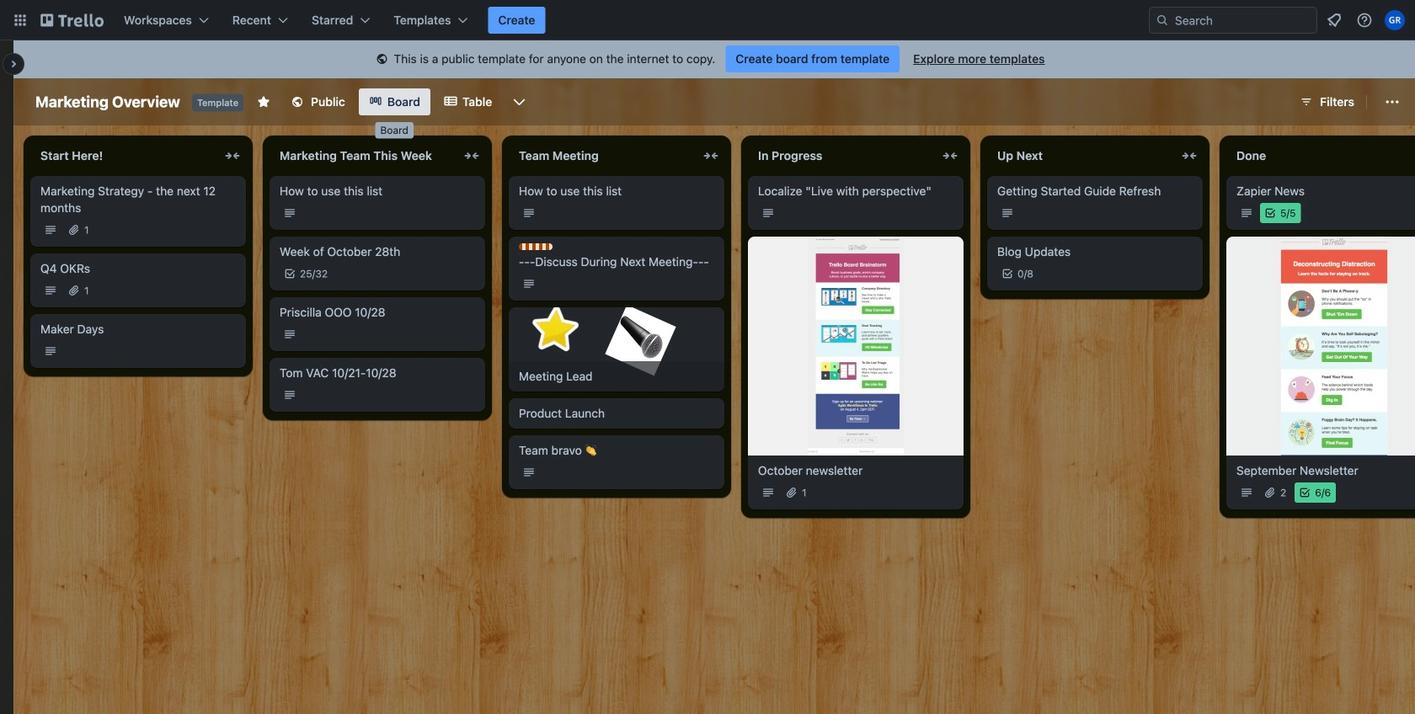 Task type: describe. For each thing, give the bounding box(es) containing it.
sm image
[[374, 51, 390, 68]]

star image
[[526, 301, 584, 359]]

2 collapse list image from the left
[[462, 146, 482, 166]]

4 collapse list image from the left
[[1179, 146, 1199, 166]]

3 collapse list image from the left
[[701, 146, 721, 166]]

1 collapse list image from the left
[[222, 146, 243, 166]]

Search field
[[1149, 7, 1317, 34]]

primary element
[[0, 0, 1415, 40]]

back to home image
[[40, 7, 104, 34]]

collapse list image
[[940, 146, 960, 166]]

open information menu image
[[1356, 12, 1373, 29]]



Task type: locate. For each thing, give the bounding box(es) containing it.
customize views image
[[511, 93, 528, 110]]

collapse list image
[[222, 146, 243, 166], [462, 146, 482, 166], [701, 146, 721, 166], [1179, 146, 1199, 166]]

None text field
[[30, 142, 219, 169], [509, 142, 697, 169], [748, 142, 937, 169], [987, 142, 1176, 169], [1226, 142, 1415, 169], [30, 142, 219, 169], [509, 142, 697, 169], [748, 142, 937, 169], [987, 142, 1176, 169], [1226, 142, 1415, 169]]

color: orange, title: none image
[[519, 243, 553, 250]]

5736211a5d65d7a43e62b18e image
[[605, 305, 676, 376]]

search image
[[1156, 13, 1169, 27]]

greg robinson (gregrobinson96) image
[[1385, 10, 1405, 30]]

tooltip
[[375, 122, 413, 139]]

Board name text field
[[27, 88, 189, 115]]

star or unstar board image
[[257, 95, 270, 109]]

None text field
[[270, 142, 458, 169]]

show menu image
[[1384, 93, 1401, 110]]

0 notifications image
[[1324, 10, 1344, 30]]



Task type: vqa. For each thing, say whether or not it's contained in the screenshot.
third Collapse list image from the right
yes



